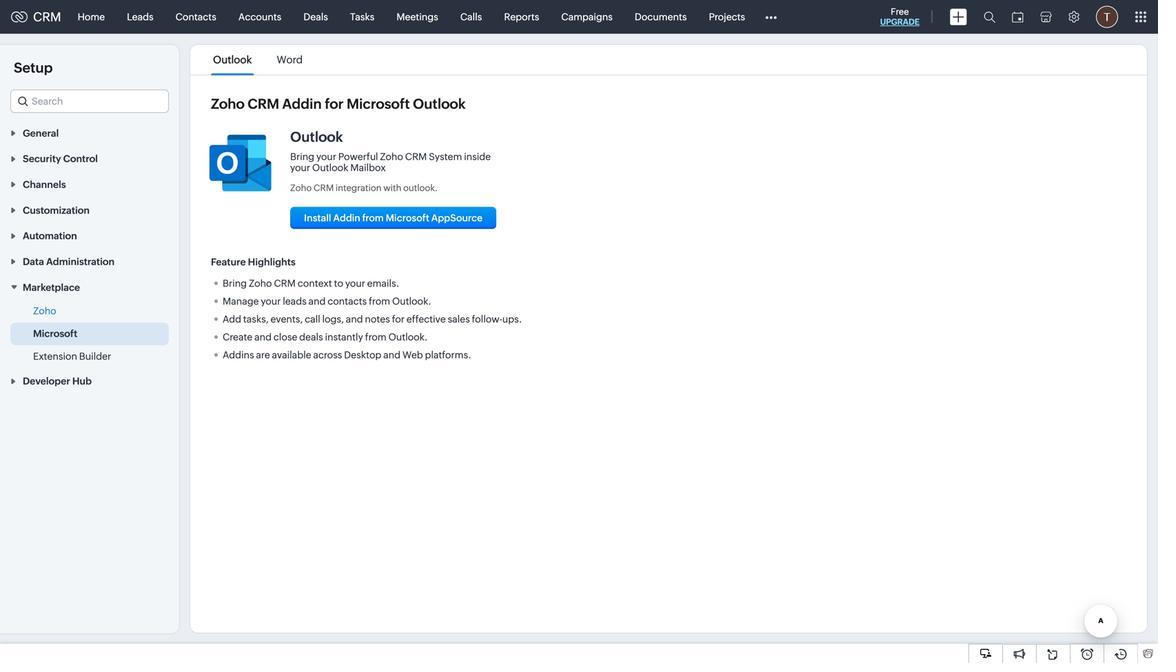 Task type: describe. For each thing, give the bounding box(es) containing it.
developer hub button
[[0, 368, 179, 394]]

and left web
[[383, 350, 401, 361]]

leads link
[[116, 0, 165, 33]]

projects
[[709, 11, 745, 22]]

effective
[[407, 314, 446, 325]]

upgrade
[[880, 17, 920, 27]]

2 vertical spatial from
[[365, 332, 387, 343]]

leads
[[283, 296, 307, 307]]

deals
[[299, 332, 323, 343]]

0 vertical spatial for
[[325, 96, 344, 112]]

install addin from microsoft appsource button
[[290, 207, 496, 229]]

hub
[[72, 376, 92, 387]]

profile element
[[1088, 0, 1127, 33]]

call
[[305, 314, 320, 325]]

bring zoho crm context to your emails. manage your leads and contacts from outlook. add tasks, events, call logs, and notes for effective sales follow-ups. create and close deals instantly from outlook. addins are available across desktop and web platforms.
[[223, 278, 522, 361]]

close
[[274, 332, 297, 343]]

meetings link
[[386, 0, 449, 33]]

microsoft inside "button"
[[386, 213, 429, 224]]

calls
[[460, 11, 482, 22]]

word link
[[275, 54, 305, 66]]

extension builder
[[33, 351, 111, 362]]

security
[[23, 154, 61, 165]]

with
[[383, 183, 401, 193]]

channels
[[23, 179, 66, 190]]

builder
[[79, 351, 111, 362]]

outlook bring your powerful zoho crm system inside your outlook mailbox
[[290, 129, 491, 173]]

create menu element
[[942, 0, 976, 33]]

control
[[63, 154, 98, 165]]

addin inside "button"
[[333, 213, 360, 224]]

your up the 'tasks,'
[[261, 296, 281, 307]]

and up are
[[254, 332, 272, 343]]

feature
[[211, 257, 246, 268]]

customization
[[23, 205, 90, 216]]

campaigns
[[561, 11, 613, 22]]

system
[[429, 151, 462, 162]]

documents
[[635, 11, 687, 22]]

channels button
[[0, 171, 179, 197]]

data
[[23, 256, 44, 268]]

administration
[[46, 256, 114, 268]]

platforms.
[[425, 350, 471, 361]]

crm inside 'bring zoho crm context to your emails. manage your leads and contacts from outlook. add tasks, events, call logs, and notes for effective sales follow-ups. create and close deals instantly from outlook. addins are available across desktop and web platforms.'
[[274, 278, 296, 289]]

0 vertical spatial outlook.
[[392, 296, 431, 307]]

powerful
[[338, 151, 378, 162]]

are
[[256, 350, 270, 361]]

zoho for zoho
[[33, 306, 56, 317]]

zoho crm addin for microsoft outlook
[[211, 96, 466, 112]]

free upgrade
[[880, 7, 920, 27]]

for inside 'bring zoho crm context to your emails. manage your leads and contacts from outlook. add tasks, events, call logs, and notes for effective sales follow-ups. create and close deals instantly from outlook. addins are available across desktop and web platforms.'
[[392, 314, 405, 325]]

to
[[334, 278, 343, 289]]

contacts
[[328, 296, 367, 307]]

marketplace region
[[0, 300, 179, 368]]

feature highlights
[[211, 257, 296, 268]]

1 vertical spatial outlook.
[[388, 332, 428, 343]]

integration
[[336, 183, 382, 193]]

general
[[23, 128, 59, 139]]

data administration button
[[0, 249, 179, 274]]

profile image
[[1096, 6, 1118, 28]]

accounts
[[238, 11, 282, 22]]

1 vertical spatial from
[[369, 296, 390, 307]]

projects link
[[698, 0, 756, 33]]

from inside "button"
[[362, 213, 384, 224]]

contacts
[[176, 11, 216, 22]]

install
[[304, 213, 331, 224]]

deals link
[[293, 0, 339, 33]]

crm down word "link"
[[248, 96, 279, 112]]

calendar image
[[1012, 11, 1024, 22]]

across
[[313, 350, 342, 361]]

appsource
[[431, 213, 483, 224]]

outlook link
[[211, 54, 254, 66]]

outlook down the zoho crm addin for microsoft outlook
[[290, 129, 343, 145]]

events,
[[271, 314, 303, 325]]

bring inside outlook bring your powerful zoho crm system inside your outlook mailbox
[[290, 151, 314, 162]]

outlook up integration
[[312, 162, 348, 173]]

and down context at the top
[[309, 296, 326, 307]]

home link
[[67, 0, 116, 33]]

automation
[[23, 231, 77, 242]]

developer hub
[[23, 376, 92, 387]]

word
[[277, 54, 303, 66]]

tasks,
[[243, 314, 269, 325]]

developer
[[23, 376, 70, 387]]

your left powerful
[[316, 151, 336, 162]]

install addin from microsoft appsource
[[304, 213, 483, 224]]

highlights
[[248, 257, 296, 268]]



Task type: vqa. For each thing, say whether or not it's contained in the screenshot.
image
no



Task type: locate. For each thing, give the bounding box(es) containing it.
crm
[[33, 10, 61, 24], [248, 96, 279, 112], [405, 151, 427, 162], [314, 183, 334, 193], [274, 278, 296, 289]]

0 horizontal spatial for
[[325, 96, 344, 112]]

setup
[[14, 60, 53, 76]]

inside
[[464, 151, 491, 162]]

follow-
[[472, 314, 502, 325]]

2 vertical spatial microsoft
[[33, 328, 77, 339]]

zoho crm integration with outlook.
[[290, 183, 438, 193]]

leads
[[127, 11, 153, 22]]

notes
[[365, 314, 390, 325]]

your up the install
[[290, 162, 310, 173]]

microsoft
[[347, 96, 410, 112], [386, 213, 429, 224], [33, 328, 77, 339]]

logo image
[[11, 11, 28, 22]]

instantly
[[325, 332, 363, 343]]

for right the notes
[[392, 314, 405, 325]]

crm right the logo
[[33, 10, 61, 24]]

from up the notes
[[369, 296, 390, 307]]

outlook.
[[403, 183, 438, 193]]

0 horizontal spatial addin
[[282, 96, 322, 112]]

your
[[316, 151, 336, 162], [290, 162, 310, 173], [345, 278, 365, 289], [261, 296, 281, 307]]

emails.
[[367, 278, 399, 289]]

crm up the leads
[[274, 278, 296, 289]]

search image
[[984, 11, 996, 23]]

zoho inside 'bring zoho crm context to your emails. manage your leads and contacts from outlook. add tasks, events, call logs, and notes for effective sales follow-ups. create and close deals instantly from outlook. addins are available across desktop and web platforms.'
[[249, 278, 272, 289]]

contacts link
[[165, 0, 227, 33]]

zoho down the marketplace
[[33, 306, 56, 317]]

web
[[403, 350, 423, 361]]

1 horizontal spatial bring
[[290, 151, 314, 162]]

None field
[[10, 90, 169, 113]]

zoho down feature highlights
[[249, 278, 272, 289]]

0 vertical spatial addin
[[282, 96, 322, 112]]

and
[[309, 296, 326, 307], [346, 314, 363, 325], [254, 332, 272, 343], [383, 350, 401, 361]]

addin
[[282, 96, 322, 112], [333, 213, 360, 224]]

deals
[[304, 11, 328, 22]]

1 horizontal spatial for
[[392, 314, 405, 325]]

security control
[[23, 154, 98, 165]]

crm up the install
[[314, 183, 334, 193]]

create menu image
[[950, 9, 967, 25]]

tasks
[[350, 11, 375, 22]]

mailbox
[[350, 162, 386, 173]]

outlook
[[213, 54, 252, 66], [413, 96, 466, 112], [290, 129, 343, 145], [312, 162, 348, 173]]

for up powerful
[[325, 96, 344, 112]]

create
[[223, 332, 253, 343]]

marketplace
[[23, 282, 80, 293]]

crm inside outlook bring your powerful zoho crm system inside your outlook mailbox
[[405, 151, 427, 162]]

reports link
[[493, 0, 550, 33]]

extension
[[33, 351, 77, 362]]

bring up manage at the left
[[223, 278, 247, 289]]

from down the notes
[[365, 332, 387, 343]]

Search text field
[[11, 90, 168, 112]]

zoho link
[[33, 304, 56, 318]]

from
[[362, 213, 384, 224], [369, 296, 390, 307], [365, 332, 387, 343]]

1 vertical spatial bring
[[223, 278, 247, 289]]

zoho inside marketplace region
[[33, 306, 56, 317]]

zoho inside outlook bring your powerful zoho crm system inside your outlook mailbox
[[380, 151, 403, 162]]

add
[[223, 314, 241, 325]]

available
[[272, 350, 311, 361]]

outlook up system
[[413, 96, 466, 112]]

logs,
[[322, 314, 344, 325]]

customization button
[[0, 197, 179, 223]]

outlook. up web
[[388, 332, 428, 343]]

security control button
[[0, 146, 179, 171]]

1 vertical spatial for
[[392, 314, 405, 325]]

from down zoho crm integration with outlook.
[[362, 213, 384, 224]]

addins
[[223, 350, 254, 361]]

data administration
[[23, 256, 114, 268]]

zoho up the install
[[290, 183, 312, 193]]

manage
[[223, 296, 259, 307]]

microsoft link
[[33, 327, 77, 341]]

ups.
[[502, 314, 522, 325]]

crm link
[[11, 10, 61, 24]]

home
[[78, 11, 105, 22]]

sales
[[448, 314, 470, 325]]

zoho up 'with'
[[380, 151, 403, 162]]

microsoft up extension
[[33, 328, 77, 339]]

general button
[[0, 120, 179, 146]]

documents link
[[624, 0, 698, 33]]

outlook.
[[392, 296, 431, 307], [388, 332, 428, 343]]

tasks link
[[339, 0, 386, 33]]

desktop
[[344, 350, 381, 361]]

bring left powerful
[[290, 151, 314, 162]]

search element
[[976, 0, 1004, 34]]

0 vertical spatial microsoft
[[347, 96, 410, 112]]

bring
[[290, 151, 314, 162], [223, 278, 247, 289]]

list containing outlook
[[201, 45, 315, 75]]

microsoft up outlook bring your powerful zoho crm system inside your outlook mailbox
[[347, 96, 410, 112]]

0 vertical spatial from
[[362, 213, 384, 224]]

1 vertical spatial addin
[[333, 213, 360, 224]]

0 vertical spatial bring
[[290, 151, 314, 162]]

accounts link
[[227, 0, 293, 33]]

crm left system
[[405, 151, 427, 162]]

Other Modules field
[[756, 6, 786, 28]]

marketplace button
[[0, 274, 179, 300]]

microsoft inside marketplace region
[[33, 328, 77, 339]]

addin down word
[[282, 96, 322, 112]]

calls link
[[449, 0, 493, 33]]

addin right the install
[[333, 213, 360, 224]]

zoho for zoho crm integration with outlook.
[[290, 183, 312, 193]]

1 horizontal spatial addin
[[333, 213, 360, 224]]

0 horizontal spatial bring
[[223, 278, 247, 289]]

1 vertical spatial microsoft
[[386, 213, 429, 224]]

outlook down accounts
[[213, 54, 252, 66]]

list
[[201, 45, 315, 75]]

zoho for zoho crm addin for microsoft outlook
[[211, 96, 245, 112]]

reports
[[504, 11, 539, 22]]

campaigns link
[[550, 0, 624, 33]]

outlook. up effective
[[392, 296, 431, 307]]

context
[[298, 278, 332, 289]]

zoho down outlook link
[[211, 96, 245, 112]]

meetings
[[397, 11, 438, 22]]

your right to
[[345, 278, 365, 289]]

bring inside 'bring zoho crm context to your emails. manage your leads and contacts from outlook. add tasks, events, call logs, and notes for effective sales follow-ups. create and close deals instantly from outlook. addins are available across desktop and web platforms.'
[[223, 278, 247, 289]]

and down "contacts"
[[346, 314, 363, 325]]

free
[[891, 7, 909, 17]]

automation button
[[0, 223, 179, 249]]

microsoft down outlook. on the top left
[[386, 213, 429, 224]]



